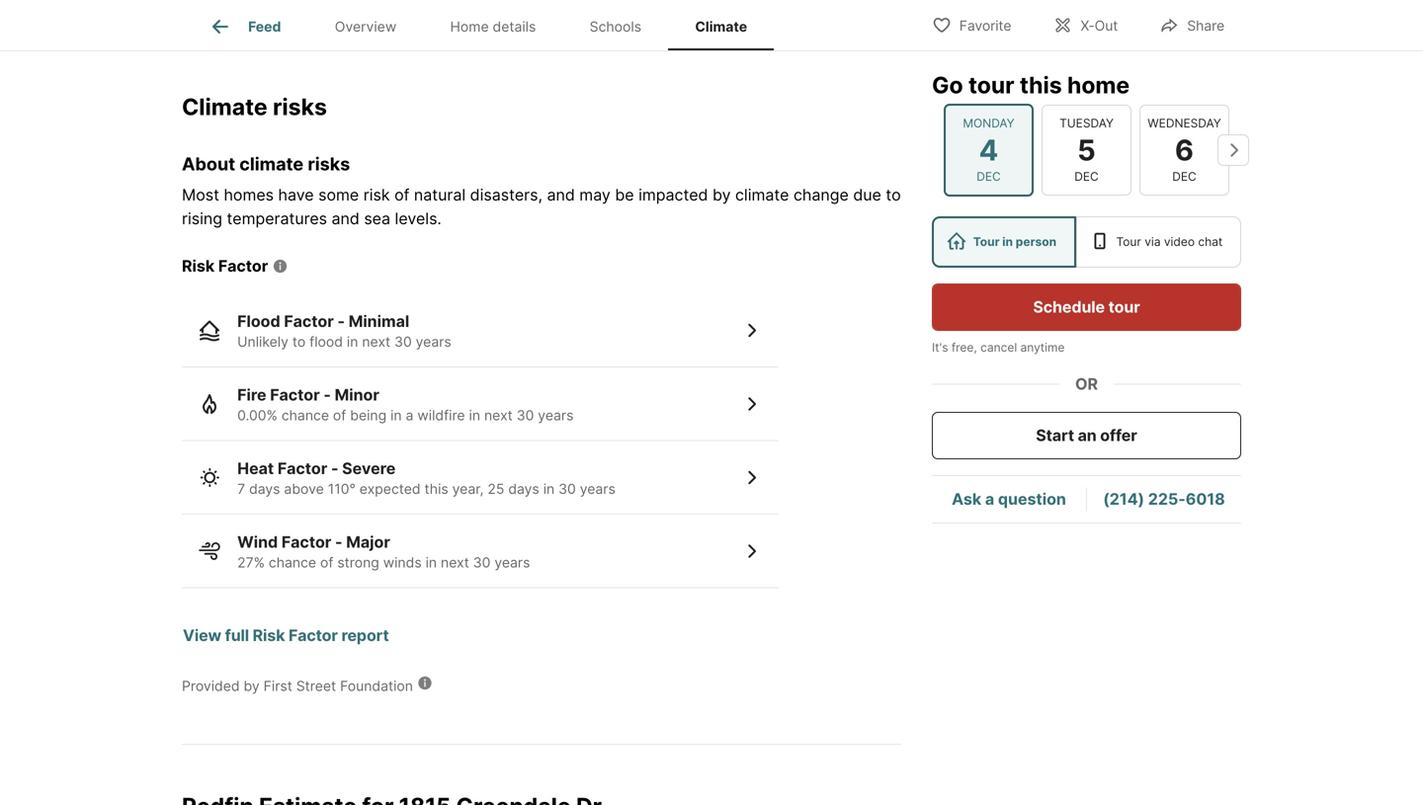 Task type: locate. For each thing, give the bounding box(es) containing it.
dec down 4 on the right top of the page
[[977, 170, 1001, 184]]

dec inside tuesday 5 dec
[[1075, 170, 1099, 184]]

next inside flood factor - minimal unlikely to flood in next 30 years
[[362, 334, 391, 351]]

- up strong
[[335, 533, 343, 552]]

person
[[1016, 235, 1057, 249]]

chance down wind
[[269, 555, 316, 572]]

1 horizontal spatial this
[[1020, 71, 1063, 99]]

1 horizontal spatial tour
[[1109, 298, 1141, 317]]

1 horizontal spatial risk
[[253, 627, 285, 646]]

- for minor
[[324, 386, 331, 405]]

2 horizontal spatial dec
[[1173, 170, 1197, 184]]

tour
[[969, 71, 1015, 99], [1109, 298, 1141, 317]]

1 tour from the left
[[974, 235, 1000, 249]]

1 vertical spatial this
[[425, 481, 449, 498]]

go tour this home
[[932, 71, 1130, 99]]

climate up the homes
[[240, 153, 304, 175]]

next down minimal
[[362, 334, 391, 351]]

factor inside fire factor - minor 0.00% chance of being in a wildfire in next 30 years
[[270, 386, 320, 405]]

years inside fire factor - minor 0.00% chance of being in a wildfire in next 30 years
[[538, 407, 574, 424]]

of right risk
[[395, 186, 410, 205]]

1 horizontal spatial next
[[441, 555, 469, 572]]

1 vertical spatial to
[[293, 334, 306, 351]]

about
[[182, 153, 235, 175]]

2 dec from the left
[[1075, 170, 1099, 184]]

1 vertical spatial by
[[244, 678, 260, 695]]

1 vertical spatial climate
[[182, 93, 268, 121]]

days down heat
[[249, 481, 280, 498]]

major
[[346, 533, 390, 552]]

1 vertical spatial risk
[[253, 627, 285, 646]]

1 days from the left
[[249, 481, 280, 498]]

tour left person
[[974, 235, 1000, 249]]

1 vertical spatial and
[[332, 209, 360, 229]]

0 horizontal spatial risk
[[182, 257, 215, 276]]

minor
[[335, 386, 380, 405]]

1 horizontal spatial and
[[547, 186, 575, 205]]

risks
[[273, 93, 327, 121], [308, 153, 350, 175]]

1 horizontal spatial tour
[[1117, 235, 1142, 249]]

1 dec from the left
[[977, 170, 1001, 184]]

2 vertical spatial of
[[320, 555, 334, 572]]

1 vertical spatial next
[[484, 407, 513, 424]]

and left may
[[547, 186, 575, 205]]

0 horizontal spatial dec
[[977, 170, 1001, 184]]

- inside flood factor - minimal unlikely to flood in next 30 years
[[338, 312, 345, 331]]

in right 25
[[544, 481, 555, 498]]

of for minor
[[333, 407, 346, 424]]

tour inside tour via video chat option
[[1117, 235, 1142, 249]]

1 horizontal spatial by
[[713, 186, 731, 205]]

of inside wind factor - major 27% chance of strong winds in next 30 years
[[320, 555, 334, 572]]

None button
[[944, 104, 1034, 197], [1042, 105, 1132, 196], [1140, 105, 1230, 196], [944, 104, 1034, 197], [1042, 105, 1132, 196], [1140, 105, 1230, 196]]

1 horizontal spatial a
[[986, 490, 995, 509]]

dec down 6
[[1173, 170, 1197, 184]]

0 horizontal spatial next
[[362, 334, 391, 351]]

wednesday 6 dec
[[1148, 116, 1222, 184]]

home
[[1068, 71, 1130, 99]]

tour in person
[[974, 235, 1057, 249]]

0 vertical spatial to
[[886, 186, 901, 205]]

1 horizontal spatial climate
[[695, 18, 748, 35]]

110°
[[328, 481, 356, 498]]

next right wildfire
[[484, 407, 513, 424]]

in
[[1003, 235, 1013, 249], [347, 334, 358, 351], [391, 407, 402, 424], [469, 407, 481, 424], [544, 481, 555, 498], [426, 555, 437, 572]]

factor inside heat factor - severe 7 days above 110° expected this year, 25 days in 30 years
[[278, 459, 328, 479]]

- inside heat factor - severe 7 days above 110° expected this year, 25 days in 30 years
[[331, 459, 339, 479]]

chance inside fire factor - minor 0.00% chance of being in a wildfire in next 30 years
[[282, 407, 329, 424]]

2 horizontal spatial next
[[484, 407, 513, 424]]

0 vertical spatial next
[[362, 334, 391, 351]]

tab list
[[182, 0, 790, 50]]

tuesday 5 dec
[[1060, 116, 1114, 184]]

0 horizontal spatial tour
[[974, 235, 1000, 249]]

risk
[[364, 186, 390, 205]]

risks up the some
[[308, 153, 350, 175]]

overview
[[335, 18, 397, 35]]

foundation
[[340, 678, 413, 695]]

dec inside monday 4 dec
[[977, 170, 1001, 184]]

year,
[[453, 481, 484, 498]]

tour for schedule
[[1109, 298, 1141, 317]]

by
[[713, 186, 731, 205], [244, 678, 260, 695]]

0 horizontal spatial this
[[425, 481, 449, 498]]

3 dec from the left
[[1173, 170, 1197, 184]]

1 vertical spatial risks
[[308, 153, 350, 175]]

factor for fire
[[270, 386, 320, 405]]

- up flood
[[338, 312, 345, 331]]

0 horizontal spatial tour
[[969, 71, 1015, 99]]

tour left via at the right
[[1117, 235, 1142, 249]]

days right 25
[[509, 481, 540, 498]]

1 vertical spatial a
[[986, 490, 995, 509]]

a right ask at the right bottom of page
[[986, 490, 995, 509]]

in right flood
[[347, 334, 358, 351]]

of inside fire factor - minor 0.00% chance of being in a wildfire in next 30 years
[[333, 407, 346, 424]]

tour for tour via video chat
[[1117, 235, 1142, 249]]

risk right the "full"
[[253, 627, 285, 646]]

next
[[362, 334, 391, 351], [484, 407, 513, 424], [441, 555, 469, 572]]

this inside heat factor - severe 7 days above 110° expected this year, 25 days in 30 years
[[425, 481, 449, 498]]

by right 'impacted'
[[713, 186, 731, 205]]

expected
[[360, 481, 421, 498]]

by inside most homes have some risk of natural disasters, and may be impacted by climate change due to rising temperatures and sea levels.
[[713, 186, 731, 205]]

30 down year, on the bottom left
[[473, 555, 491, 572]]

have
[[278, 186, 314, 205]]

factor inside wind factor - major 27% chance of strong winds in next 30 years
[[282, 533, 332, 552]]

0 vertical spatial climate
[[695, 18, 748, 35]]

it's free, cancel anytime
[[932, 341, 1065, 355]]

dec inside 'wednesday 6 dec'
[[1173, 170, 1197, 184]]

risks up about climate risks
[[273, 93, 327, 121]]

to right due
[[886, 186, 901, 205]]

of down "minor" at left
[[333, 407, 346, 424]]

0 horizontal spatial climate
[[182, 93, 268, 121]]

0 vertical spatial tour
[[969, 71, 1015, 99]]

0 horizontal spatial to
[[293, 334, 306, 351]]

2 tour from the left
[[1117, 235, 1142, 249]]

next right winds
[[441, 555, 469, 572]]

to left flood
[[293, 334, 306, 351]]

30 right wildfire
[[517, 407, 534, 424]]

start an offer button
[[932, 412, 1242, 460]]

0 vertical spatial by
[[713, 186, 731, 205]]

(214) 225-6018 link
[[1104, 490, 1226, 509]]

climate inside tab
[[695, 18, 748, 35]]

risk down the rising
[[182, 257, 215, 276]]

provided by first street foundation
[[182, 678, 413, 695]]

30
[[395, 334, 412, 351], [517, 407, 534, 424], [559, 481, 576, 498], [473, 555, 491, 572]]

1 vertical spatial climate
[[736, 186, 789, 205]]

30 down minimal
[[395, 334, 412, 351]]

schools tab
[[563, 3, 669, 50]]

of left strong
[[320, 555, 334, 572]]

factor for risk
[[218, 257, 268, 276]]

30 inside heat factor - severe 7 days above 110° expected this year, 25 days in 30 years
[[559, 481, 576, 498]]

0 horizontal spatial climate
[[240, 153, 304, 175]]

tour up "monday"
[[969, 71, 1015, 99]]

years
[[416, 334, 452, 351], [538, 407, 574, 424], [580, 481, 616, 498], [495, 555, 530, 572]]

0 vertical spatial of
[[395, 186, 410, 205]]

chance right 0.00%
[[282, 407, 329, 424]]

schedule
[[1034, 298, 1105, 317]]

in inside heat factor - severe 7 days above 110° expected this year, 25 days in 30 years
[[544, 481, 555, 498]]

wednesday
[[1148, 116, 1222, 130]]

1 vertical spatial tour
[[1109, 298, 1141, 317]]

of inside most homes have some risk of natural disasters, and may be impacted by climate change due to rising temperatures and sea levels.
[[395, 186, 410, 205]]

dec
[[977, 170, 1001, 184], [1075, 170, 1099, 184], [1173, 170, 1197, 184]]

0 horizontal spatial and
[[332, 209, 360, 229]]

chance inside wind factor - major 27% chance of strong winds in next 30 years
[[269, 555, 316, 572]]

factor
[[218, 257, 268, 276], [284, 312, 334, 331], [270, 386, 320, 405], [278, 459, 328, 479], [282, 533, 332, 552], [289, 627, 338, 646]]

1 horizontal spatial climate
[[736, 186, 789, 205]]

first
[[264, 678, 292, 695]]

this left year, on the bottom left
[[425, 481, 449, 498]]

in left person
[[1003, 235, 1013, 249]]

1 horizontal spatial dec
[[1075, 170, 1099, 184]]

0 vertical spatial a
[[406, 407, 414, 424]]

this
[[1020, 71, 1063, 99], [425, 481, 449, 498]]

(214) 225-6018
[[1104, 490, 1226, 509]]

tour via video chat
[[1117, 235, 1223, 249]]

tab list containing feed
[[182, 0, 790, 50]]

27%
[[237, 555, 265, 572]]

flood factor - minimal unlikely to flood in next 30 years
[[237, 312, 452, 351]]

0 horizontal spatial a
[[406, 407, 414, 424]]

2 vertical spatial next
[[441, 555, 469, 572]]

factor inside flood factor - minimal unlikely to flood in next 30 years
[[284, 312, 334, 331]]

years inside heat factor - severe 7 days above 110° expected this year, 25 days in 30 years
[[580, 481, 616, 498]]

schools
[[590, 18, 642, 35]]

unlikely
[[237, 334, 289, 351]]

tour inside tour in person option
[[974, 235, 1000, 249]]

tour inside 'button'
[[1109, 298, 1141, 317]]

in right winds
[[426, 555, 437, 572]]

flood
[[237, 312, 280, 331]]

days
[[249, 481, 280, 498], [509, 481, 540, 498]]

- inside wind factor - major 27% chance of strong winds in next 30 years
[[335, 533, 343, 552]]

dec for 4
[[977, 170, 1001, 184]]

0 vertical spatial climate
[[240, 153, 304, 175]]

climate
[[240, 153, 304, 175], [736, 186, 789, 205]]

start
[[1037, 426, 1075, 445]]

and down the some
[[332, 209, 360, 229]]

tour right schedule
[[1109, 298, 1141, 317]]

- inside fire factor - minor 0.00% chance of being in a wildfire in next 30 years
[[324, 386, 331, 405]]

tour in person option
[[932, 217, 1077, 268]]

home
[[450, 18, 489, 35]]

1 vertical spatial chance
[[269, 555, 316, 572]]

chance for fire
[[282, 407, 329, 424]]

list box
[[932, 217, 1242, 268]]

list box containing tour in person
[[932, 217, 1242, 268]]

chance for wind
[[269, 555, 316, 572]]

1 horizontal spatial days
[[509, 481, 540, 498]]

in right wildfire
[[469, 407, 481, 424]]

30 inside wind factor - major 27% chance of strong winds in next 30 years
[[473, 555, 491, 572]]

chance
[[282, 407, 329, 424], [269, 555, 316, 572]]

an
[[1078, 426, 1097, 445]]

1 vertical spatial of
[[333, 407, 346, 424]]

climate
[[695, 18, 748, 35], [182, 93, 268, 121]]

dec down 5
[[1075, 170, 1099, 184]]

0 vertical spatial risks
[[273, 93, 327, 121]]

- up '110°'
[[331, 459, 339, 479]]

25
[[488, 481, 505, 498]]

of
[[395, 186, 410, 205], [333, 407, 346, 424], [320, 555, 334, 572]]

30 right 25
[[559, 481, 576, 498]]

offer
[[1101, 426, 1138, 445]]

0 vertical spatial chance
[[282, 407, 329, 424]]

cancel
[[981, 341, 1018, 355]]

a
[[406, 407, 414, 424], [986, 490, 995, 509]]

climate left change
[[736, 186, 789, 205]]

schedule tour button
[[932, 284, 1242, 331]]

this left home
[[1020, 71, 1063, 99]]

flood
[[310, 334, 343, 351]]

climate inside most homes have some risk of natural disasters, and may be impacted by climate change due to rising temperatures and sea levels.
[[736, 186, 789, 205]]

1 horizontal spatial to
[[886, 186, 901, 205]]

a left wildfire
[[406, 407, 414, 424]]

may
[[580, 186, 611, 205]]

- left "minor" at left
[[324, 386, 331, 405]]

by left first
[[244, 678, 260, 695]]

and
[[547, 186, 575, 205], [332, 209, 360, 229]]

0 horizontal spatial days
[[249, 481, 280, 498]]

risk
[[182, 257, 215, 276], [253, 627, 285, 646]]



Task type: describe. For each thing, give the bounding box(es) containing it.
start an offer
[[1037, 426, 1138, 445]]

in inside flood factor - minimal unlikely to flood in next 30 years
[[347, 334, 358, 351]]

monday
[[963, 116, 1015, 130]]

0 vertical spatial this
[[1020, 71, 1063, 99]]

provided
[[182, 678, 240, 695]]

severe
[[342, 459, 396, 479]]

next inside wind factor - major 27% chance of strong winds in next 30 years
[[441, 555, 469, 572]]

view full risk factor report button
[[182, 613, 390, 660]]

go
[[932, 71, 964, 99]]

wildfire
[[418, 407, 465, 424]]

winds
[[383, 555, 422, 572]]

natural
[[414, 186, 466, 205]]

tuesday
[[1060, 116, 1114, 130]]

home details tab
[[424, 3, 563, 50]]

to inside flood factor - minimal unlikely to flood in next 30 years
[[293, 334, 306, 351]]

being
[[350, 407, 387, 424]]

factor for heat
[[278, 459, 328, 479]]

to inside most homes have some risk of natural disasters, and may be impacted by climate change due to rising temperatures and sea levels.
[[886, 186, 901, 205]]

x-out
[[1081, 17, 1119, 34]]

x-out button
[[1037, 4, 1135, 45]]

details
[[493, 18, 536, 35]]

wind
[[237, 533, 278, 552]]

question
[[999, 490, 1067, 509]]

anytime
[[1021, 341, 1065, 355]]

rising
[[182, 209, 222, 229]]

favorite button
[[915, 4, 1029, 45]]

next inside fire factor - minor 0.00% chance of being in a wildfire in next 30 years
[[484, 407, 513, 424]]

video
[[1165, 235, 1195, 249]]

heat
[[237, 459, 274, 479]]

schedule tour
[[1034, 298, 1141, 317]]

or
[[1076, 375, 1099, 394]]

impacted
[[639, 186, 708, 205]]

feed link
[[209, 15, 281, 39]]

ask a question link
[[952, 490, 1067, 509]]

some
[[318, 186, 359, 205]]

0 horizontal spatial by
[[244, 678, 260, 695]]

5
[[1078, 133, 1096, 167]]

a inside fire factor - minor 0.00% chance of being in a wildfire in next 30 years
[[406, 407, 414, 424]]

chat
[[1199, 235, 1223, 249]]

fire
[[237, 386, 267, 405]]

most homes have some risk of natural disasters, and may be impacted by climate change due to rising temperatures and sea levels.
[[182, 186, 901, 229]]

full
[[225, 627, 249, 646]]

above
[[284, 481, 324, 498]]

in inside option
[[1003, 235, 1013, 249]]

tour for tour in person
[[974, 235, 1000, 249]]

climate for climate risks
[[182, 93, 268, 121]]

view
[[183, 627, 221, 646]]

years inside flood factor - minimal unlikely to flood in next 30 years
[[416, 334, 452, 351]]

225-
[[1149, 490, 1186, 509]]

be
[[615, 186, 634, 205]]

years inside wind factor - major 27% chance of strong winds in next 30 years
[[495, 555, 530, 572]]

in inside wind factor - major 27% chance of strong winds in next 30 years
[[426, 555, 437, 572]]

temperatures
[[227, 209, 327, 229]]

free,
[[952, 341, 978, 355]]

in right being
[[391, 407, 402, 424]]

30 inside flood factor - minimal unlikely to flood in next 30 years
[[395, 334, 412, 351]]

ask a question
[[952, 490, 1067, 509]]

minimal
[[349, 312, 410, 331]]

overview tab
[[308, 3, 424, 50]]

wind factor - major 27% chance of strong winds in next 30 years
[[237, 533, 530, 572]]

dec for 6
[[1173, 170, 1197, 184]]

tour via video chat option
[[1077, 217, 1242, 268]]

climate tab
[[669, 3, 774, 50]]

climate for climate
[[695, 18, 748, 35]]

strong
[[337, 555, 379, 572]]

report
[[342, 627, 389, 646]]

via
[[1145, 235, 1161, 249]]

4
[[980, 133, 999, 167]]

0 vertical spatial risk
[[182, 257, 215, 276]]

fire factor - minor 0.00% chance of being in a wildfire in next 30 years
[[237, 386, 574, 424]]

factor inside button
[[289, 627, 338, 646]]

home details
[[450, 18, 536, 35]]

due
[[854, 186, 882, 205]]

climate risks
[[182, 93, 327, 121]]

heat factor - severe 7 days above 110° expected this year, 25 days in 30 years
[[237, 459, 616, 498]]

- for major
[[335, 533, 343, 552]]

dec for 5
[[1075, 170, 1099, 184]]

favorite
[[960, 17, 1012, 34]]

0 vertical spatial and
[[547, 186, 575, 205]]

x-
[[1081, 17, 1095, 34]]

sea
[[364, 209, 391, 229]]

feed
[[248, 18, 281, 35]]

(214)
[[1104, 490, 1145, 509]]

change
[[794, 186, 849, 205]]

monday 4 dec
[[963, 116, 1015, 184]]

share
[[1188, 17, 1225, 34]]

6018
[[1186, 490, 1226, 509]]

street
[[296, 678, 336, 695]]

out
[[1095, 17, 1119, 34]]

2 days from the left
[[509, 481, 540, 498]]

disasters,
[[470, 186, 543, 205]]

most
[[182, 186, 219, 205]]

factor for flood
[[284, 312, 334, 331]]

- for severe
[[331, 459, 339, 479]]

7
[[237, 481, 245, 498]]

levels.
[[395, 209, 442, 229]]

0.00%
[[237, 407, 278, 424]]

risk factor
[[182, 257, 268, 276]]

it's
[[932, 341, 949, 355]]

risk inside button
[[253, 627, 285, 646]]

ask
[[952, 490, 982, 509]]

of for major
[[320, 555, 334, 572]]

share button
[[1143, 4, 1242, 45]]

next image
[[1218, 134, 1250, 166]]

tour for go
[[969, 71, 1015, 99]]

30 inside fire factor - minor 0.00% chance of being in a wildfire in next 30 years
[[517, 407, 534, 424]]

factor for wind
[[282, 533, 332, 552]]

- for minimal
[[338, 312, 345, 331]]



Task type: vqa. For each thing, say whether or not it's contained in the screenshot.
7
yes



